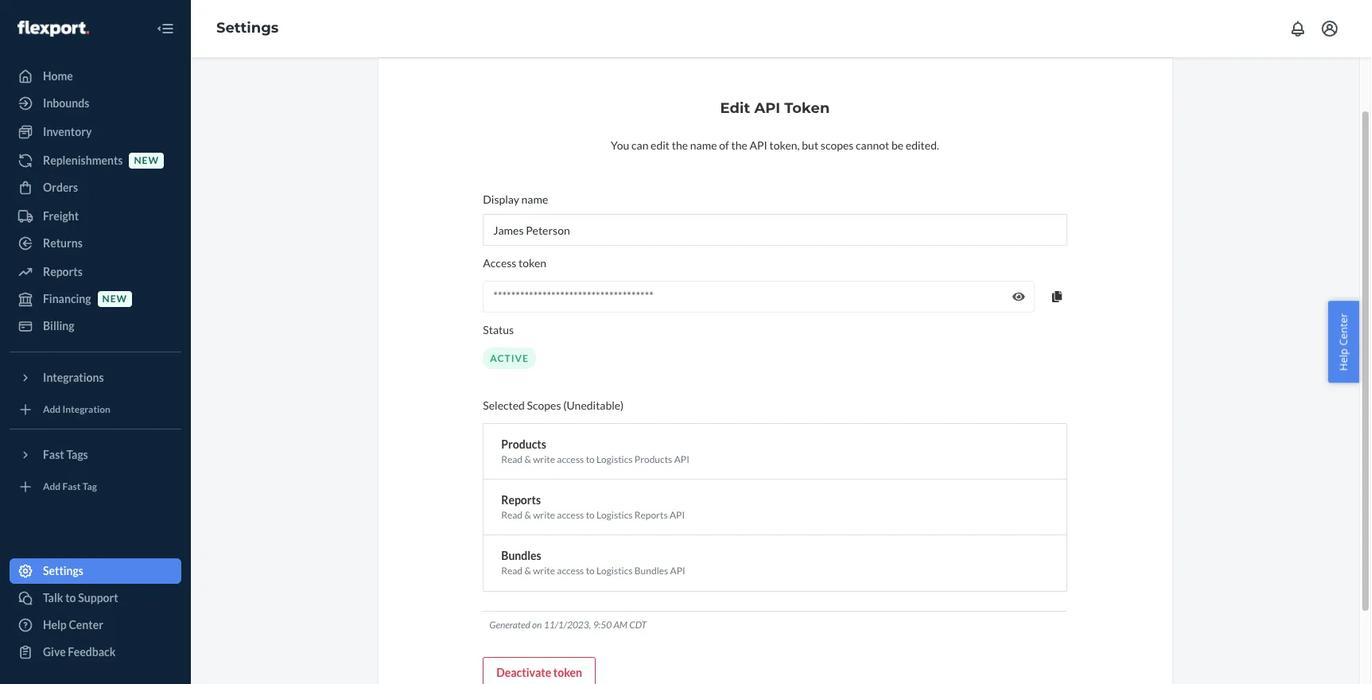 Task type: locate. For each thing, give the bounding box(es) containing it.
3 logistics from the top
[[597, 565, 633, 577]]

logistics inside bundles read & write access to logistics bundles api
[[597, 565, 633, 577]]

logistics for products
[[597, 454, 633, 466]]

billing
[[43, 319, 74, 333]]

scopes
[[821, 138, 854, 152]]

to
[[586, 454, 595, 466], [586, 509, 595, 521], [586, 565, 595, 577], [65, 591, 76, 605]]

0 vertical spatial &
[[525, 454, 531, 466]]

1 horizontal spatial help
[[1337, 348, 1351, 371]]

0 horizontal spatial center
[[69, 618, 103, 632]]

0 vertical spatial settings
[[216, 19, 279, 37]]

token
[[519, 256, 547, 270], [554, 666, 582, 679]]

0 vertical spatial read
[[501, 454, 523, 466]]

write up bundles read & write access to logistics bundles api
[[533, 509, 555, 521]]

0 vertical spatial help center
[[1337, 313, 1351, 371]]

0 vertical spatial bundles
[[501, 549, 542, 563]]

write inside reports read & write access to logistics reports api
[[533, 509, 555, 521]]

0 vertical spatial reports
[[43, 265, 83, 278]]

deactivate token button
[[483, 657, 596, 684]]

cannot
[[856, 138, 890, 152]]

tags
[[66, 448, 88, 461]]

token inside button
[[554, 666, 582, 679]]

read inside reports read & write access to logistics reports api
[[501, 509, 523, 521]]

2 vertical spatial read
[[501, 565, 523, 577]]

help inside button
[[1337, 348, 1351, 371]]

2 & from the top
[[525, 509, 531, 521]]

0 vertical spatial new
[[134, 155, 159, 167]]

1 vertical spatial products
[[635, 454, 673, 466]]

write
[[533, 454, 555, 466], [533, 509, 555, 521], [533, 565, 555, 577]]

3 access from the top
[[557, 565, 584, 577]]

tab list
[[378, 16, 1172, 58]]

financing
[[43, 292, 91, 306]]

0 vertical spatial access
[[557, 454, 584, 466]]

give feedback
[[43, 645, 116, 659]]

logistics for bundles
[[597, 565, 633, 577]]

integrations
[[43, 371, 104, 384]]

0 horizontal spatial name
[[522, 193, 548, 206]]

add for add integration
[[43, 404, 61, 416]]

2 vertical spatial &
[[525, 565, 531, 577]]

1 horizontal spatial name
[[690, 138, 717, 152]]

& for products
[[525, 454, 531, 466]]

token right the access in the top of the page
[[519, 256, 547, 270]]

open account menu image
[[1321, 19, 1340, 38]]

1 horizontal spatial bundles
[[635, 565, 668, 577]]

api inside bundles read & write access to logistics bundles api
[[670, 565, 686, 577]]

can
[[632, 138, 649, 152]]

name left of
[[690, 138, 717, 152]]

1 horizontal spatial center
[[1337, 313, 1351, 346]]

1 vertical spatial new
[[102, 293, 127, 305]]

talk to support
[[43, 591, 118, 605]]

& inside products read & write access to logistics products api
[[525, 454, 531, 466]]

token for deactivate token
[[554, 666, 582, 679]]

2 logistics from the top
[[597, 509, 633, 521]]

2 add from the top
[[43, 481, 61, 493]]

new down reports link on the left top
[[102, 293, 127, 305]]

1 vertical spatial help
[[43, 618, 67, 632]]

display name
[[483, 193, 548, 206]]

access for bundles
[[557, 565, 584, 577]]

reports for reports
[[43, 265, 83, 278]]

logistics
[[597, 454, 633, 466], [597, 509, 633, 521], [597, 565, 633, 577]]

to up bundles read & write access to logistics bundles api
[[586, 509, 595, 521]]

0 vertical spatial token
[[519, 256, 547, 270]]

token right deactivate
[[554, 666, 582, 679]]

integration
[[62, 404, 111, 416]]

0 horizontal spatial the
[[672, 138, 688, 152]]

1 horizontal spatial settings link
[[216, 19, 279, 37]]

access inside reports read & write access to logistics reports api
[[557, 509, 584, 521]]

edit
[[721, 99, 751, 117]]

token
[[785, 99, 830, 117]]

name
[[690, 138, 717, 152], [522, 193, 548, 206]]

the right edit
[[672, 138, 688, 152]]

fast inside fast tags dropdown button
[[43, 448, 64, 461]]

0 horizontal spatial help center
[[43, 618, 103, 632]]

settings link
[[216, 19, 279, 37], [10, 559, 181, 584]]

read
[[501, 454, 523, 466], [501, 509, 523, 521], [501, 565, 523, 577]]

1 vertical spatial token
[[554, 666, 582, 679]]

0 horizontal spatial new
[[102, 293, 127, 305]]

1 horizontal spatial settings
[[216, 19, 279, 37]]

read for bundles
[[501, 565, 523, 577]]

reports
[[43, 265, 83, 278], [501, 494, 541, 507], [635, 509, 668, 521]]

1 vertical spatial logistics
[[597, 509, 633, 521]]

3 & from the top
[[525, 565, 531, 577]]

access
[[557, 454, 584, 466], [557, 509, 584, 521], [557, 565, 584, 577]]

help center inside help center 'link'
[[43, 618, 103, 632]]

help center
[[1337, 313, 1351, 371], [43, 618, 103, 632]]

home link
[[10, 64, 181, 89]]

status
[[483, 323, 514, 337]]

read inside bundles read & write access to logistics bundles api
[[501, 565, 523, 577]]

the
[[672, 138, 688, 152], [732, 138, 748, 152]]

read for products
[[501, 454, 523, 466]]

0 horizontal spatial settings
[[43, 564, 84, 578]]

center inside button
[[1337, 313, 1351, 346]]

1 vertical spatial settings link
[[10, 559, 181, 584]]

9:50
[[593, 619, 612, 631]]

0 horizontal spatial token
[[519, 256, 547, 270]]

1 vertical spatial help center
[[43, 618, 103, 632]]

1 add from the top
[[43, 404, 61, 416]]

0 vertical spatial logistics
[[597, 454, 633, 466]]

3 write from the top
[[533, 565, 555, 577]]

0 horizontal spatial bundles
[[501, 549, 542, 563]]

reports for reports read & write access to logistics reports api
[[501, 494, 541, 507]]

1 vertical spatial reports
[[501, 494, 541, 507]]

1 write from the top
[[533, 454, 555, 466]]

0 vertical spatial products
[[501, 438, 546, 451]]

center
[[1337, 313, 1351, 346], [69, 618, 103, 632]]

access inside bundles read & write access to logistics bundles api
[[557, 565, 584, 577]]

api
[[755, 99, 781, 117], [750, 138, 768, 152], [674, 454, 690, 466], [670, 509, 685, 521], [670, 565, 686, 577]]

write for reports
[[533, 509, 555, 521]]

2 access from the top
[[557, 509, 584, 521]]

flexport logo image
[[18, 20, 89, 36]]

logistics up bundles read & write access to logistics bundles api
[[597, 509, 633, 521]]

add inside add fast tag link
[[43, 481, 61, 493]]

to inside bundles read & write access to logistics bundles api
[[586, 565, 595, 577]]

reports inside reports link
[[43, 265, 83, 278]]

1 read from the top
[[501, 454, 523, 466]]

returns link
[[10, 231, 181, 256]]

11/1/2023,
[[544, 619, 591, 631]]

add
[[43, 404, 61, 416], [43, 481, 61, 493]]

products
[[501, 438, 546, 451], [635, 454, 673, 466]]

1 vertical spatial fast
[[62, 481, 81, 493]]

token,
[[770, 138, 800, 152]]

& inside reports read & write access to logistics reports api
[[525, 509, 531, 521]]

logistics inside products read & write access to logistics products api
[[597, 454, 633, 466]]

1 access from the top
[[557, 454, 584, 466]]

the right of
[[732, 138, 748, 152]]

access up generated on 11/1/2023, 9:50 am cdt
[[557, 565, 584, 577]]

deactivate
[[497, 666, 552, 679]]

1 horizontal spatial the
[[732, 138, 748, 152]]

0 vertical spatial help
[[1337, 348, 1351, 371]]

1 vertical spatial access
[[557, 509, 584, 521]]

write inside products read & write access to logistics products api
[[533, 454, 555, 466]]

2 vertical spatial reports
[[635, 509, 668, 521]]

freight link
[[10, 204, 181, 229]]

0 vertical spatial fast
[[43, 448, 64, 461]]

2 vertical spatial access
[[557, 565, 584, 577]]

selected
[[483, 399, 525, 412]]

3 read from the top
[[501, 565, 523, 577]]

name right display
[[522, 193, 548, 206]]

1 vertical spatial name
[[522, 193, 548, 206]]

api inside reports read & write access to logistics reports api
[[670, 509, 685, 521]]

add down fast tags
[[43, 481, 61, 493]]

active
[[490, 352, 529, 364]]

0 horizontal spatial help
[[43, 618, 67, 632]]

fast left the tags
[[43, 448, 64, 461]]

products down selected
[[501, 438, 546, 451]]

write for products
[[533, 454, 555, 466]]

new for financing
[[102, 293, 127, 305]]

open notifications image
[[1289, 19, 1308, 38]]

products read & write access to logistics products api
[[501, 438, 690, 466]]

1 logistics from the top
[[597, 454, 633, 466]]

to for products
[[586, 454, 595, 466]]

0 horizontal spatial reports
[[43, 265, 83, 278]]

1 the from the left
[[672, 138, 688, 152]]

to right talk
[[65, 591, 76, 605]]

new
[[134, 155, 159, 167], [102, 293, 127, 305]]

orders
[[43, 181, 78, 194]]

1 vertical spatial add
[[43, 481, 61, 493]]

logistics up 'am'
[[597, 565, 633, 577]]

1 vertical spatial center
[[69, 618, 103, 632]]

1 vertical spatial write
[[533, 509, 555, 521]]

0 vertical spatial center
[[1337, 313, 1351, 346]]

deactivate token
[[497, 666, 582, 679]]

1 vertical spatial bundles
[[635, 565, 668, 577]]

fast
[[43, 448, 64, 461], [62, 481, 81, 493]]

access up reports read & write access to logistics reports api at bottom left
[[557, 454, 584, 466]]

1 horizontal spatial token
[[554, 666, 582, 679]]

feedback
[[68, 645, 116, 659]]

token for access token
[[519, 256, 547, 270]]

& inside bundles read & write access to logistics bundles api
[[525, 565, 531, 577]]

edit
[[651, 138, 670, 152]]

talk
[[43, 591, 63, 605]]

to inside products read & write access to logistics products api
[[586, 454, 595, 466]]

settings
[[216, 19, 279, 37], [43, 564, 84, 578]]

1 horizontal spatial reports
[[501, 494, 541, 507]]

1 horizontal spatial help center
[[1337, 313, 1351, 371]]

0 vertical spatial add
[[43, 404, 61, 416]]

inbounds
[[43, 96, 89, 110]]

but
[[802, 138, 819, 152]]

to up reports read & write access to logistics reports api at bottom left
[[586, 454, 595, 466]]

access up bundles read & write access to logistics bundles api
[[557, 509, 584, 521]]

fast tags
[[43, 448, 88, 461]]

selected scopes (uneditable)
[[483, 399, 624, 412]]

None text field
[[483, 214, 1067, 246]]

new up orders link
[[134, 155, 159, 167]]

&
[[525, 454, 531, 466], [525, 509, 531, 521], [525, 565, 531, 577]]

1 vertical spatial read
[[501, 509, 523, 521]]

2 read from the top
[[501, 509, 523, 521]]

1 & from the top
[[525, 454, 531, 466]]

write down scopes
[[533, 454, 555, 466]]

logistics inside reports read & write access to logistics reports api
[[597, 509, 633, 521]]

1 vertical spatial &
[[525, 509, 531, 521]]

2 write from the top
[[533, 509, 555, 521]]

fast tags button
[[10, 442, 181, 468]]

bundles up cdt
[[635, 565, 668, 577]]

read inside products read & write access to logistics products api
[[501, 454, 523, 466]]

2 vertical spatial write
[[533, 565, 555, 577]]

bundles up generated
[[501, 549, 542, 563]]

1 horizontal spatial new
[[134, 155, 159, 167]]

bundles
[[501, 549, 542, 563], [635, 565, 668, 577]]

be
[[892, 138, 904, 152]]

1 horizontal spatial products
[[635, 454, 673, 466]]

write inside bundles read & write access to logistics bundles api
[[533, 565, 555, 577]]

fast left tag
[[62, 481, 81, 493]]

write up on in the bottom of the page
[[533, 565, 555, 577]]

access inside products read & write access to logistics products api
[[557, 454, 584, 466]]

help
[[1337, 348, 1351, 371], [43, 618, 67, 632]]

add left integration
[[43, 404, 61, 416]]

inbounds link
[[10, 91, 181, 116]]

tag
[[83, 481, 97, 493]]

0 vertical spatial write
[[533, 454, 555, 466]]

access for reports
[[557, 509, 584, 521]]

add inside add integration link
[[43, 404, 61, 416]]

api for products
[[674, 454, 690, 466]]

api inside products read & write access to logistics products api
[[674, 454, 690, 466]]

to inside reports read & write access to logistics reports api
[[586, 509, 595, 521]]

products up reports read & write access to logistics reports api at bottom left
[[635, 454, 673, 466]]

logistics up reports read & write access to logistics reports api at bottom left
[[597, 454, 633, 466]]

to up 9:50
[[586, 565, 595, 577]]

talk to support button
[[10, 586, 181, 611]]

2 vertical spatial logistics
[[597, 565, 633, 577]]

to for bundles
[[586, 565, 595, 577]]



Task type: describe. For each thing, give the bounding box(es) containing it.
access
[[483, 256, 517, 270]]

2 the from the left
[[732, 138, 748, 152]]

reports read & write access to logistics reports api
[[501, 494, 685, 521]]

returns
[[43, 236, 83, 250]]

copy image
[[1053, 291, 1063, 302]]

you
[[611, 138, 630, 152]]

give feedback button
[[10, 640, 181, 665]]

cdt
[[630, 619, 647, 631]]

api for bundles
[[670, 565, 686, 577]]

freight
[[43, 209, 79, 223]]

add for add fast tag
[[43, 481, 61, 493]]

am
[[614, 619, 628, 631]]

access token
[[483, 256, 547, 270]]

1 vertical spatial settings
[[43, 564, 84, 578]]

help center inside help center button
[[1337, 313, 1351, 371]]

scopes
[[527, 399, 561, 412]]

generated
[[490, 619, 530, 631]]

new for replenishments
[[134, 155, 159, 167]]

add fast tag link
[[10, 474, 181, 500]]

eye image
[[1013, 291, 1025, 302]]

help center button
[[1329, 301, 1360, 383]]

access for products
[[557, 454, 584, 466]]

support
[[78, 591, 118, 605]]

2 horizontal spatial reports
[[635, 509, 668, 521]]

write for bundles
[[533, 565, 555, 577]]

0 horizontal spatial products
[[501, 438, 546, 451]]

0 vertical spatial settings link
[[216, 19, 279, 37]]

center inside 'link'
[[69, 618, 103, 632]]

give
[[43, 645, 66, 659]]

add fast tag
[[43, 481, 97, 493]]

integrations button
[[10, 365, 181, 391]]

************************************
[[494, 289, 654, 302]]

inventory link
[[10, 119, 181, 145]]

0 horizontal spatial settings link
[[10, 559, 181, 584]]

to inside "button"
[[65, 591, 76, 605]]

logistics for reports
[[597, 509, 633, 521]]

edited.
[[906, 138, 940, 152]]

on
[[532, 619, 542, 631]]

api for reports
[[670, 509, 685, 521]]

fast inside add fast tag link
[[62, 481, 81, 493]]

close navigation image
[[156, 19, 175, 38]]

billing link
[[10, 313, 181, 339]]

read for reports
[[501, 509, 523, 521]]

& for reports
[[525, 509, 531, 521]]

of
[[719, 138, 729, 152]]

display
[[483, 193, 519, 206]]

edit api token
[[721, 99, 830, 117]]

you can edit the name of the api token, but scopes cannot be edited.
[[611, 138, 940, 152]]

replenishments
[[43, 154, 123, 167]]

(uneditable)
[[563, 399, 624, 412]]

inventory
[[43, 125, 92, 138]]

help inside 'link'
[[43, 618, 67, 632]]

add integration link
[[10, 397, 181, 422]]

to for reports
[[586, 509, 595, 521]]

home
[[43, 69, 73, 83]]

help center link
[[10, 613, 181, 638]]

orders link
[[10, 175, 181, 200]]

bundles read & write access to logistics bundles api
[[501, 549, 686, 577]]

generated on 11/1/2023, 9:50 am cdt
[[490, 619, 647, 631]]

add integration
[[43, 404, 111, 416]]

reports link
[[10, 259, 181, 285]]

& for bundles
[[525, 565, 531, 577]]

0 vertical spatial name
[[690, 138, 717, 152]]



Task type: vqa. For each thing, say whether or not it's contained in the screenshot.
top Add
yes



